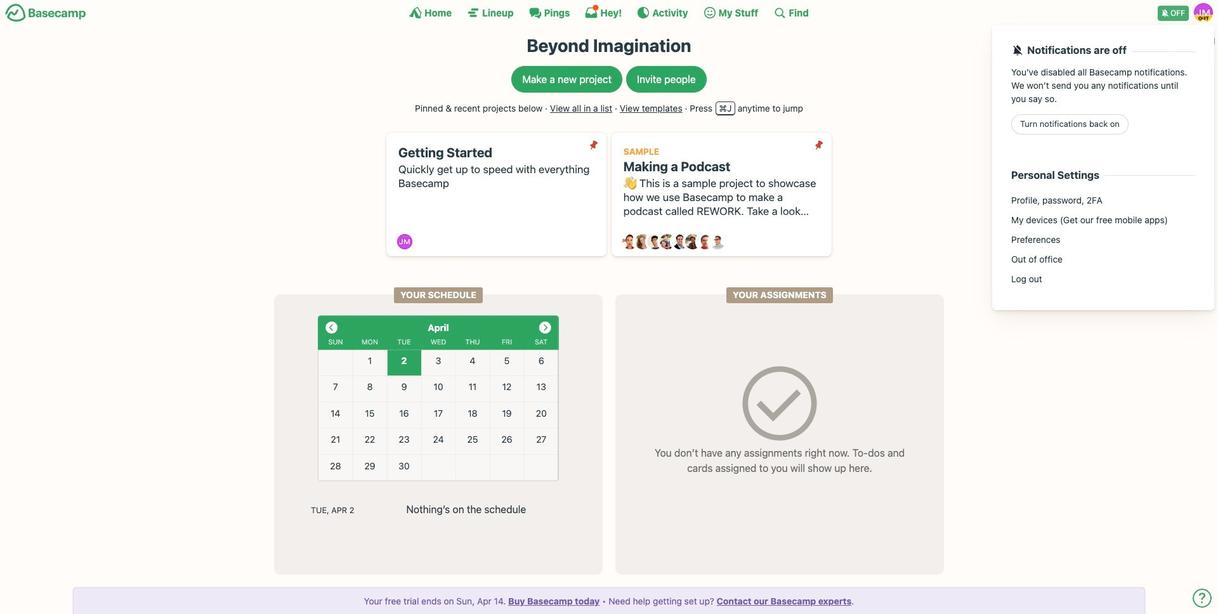 Task type: vqa. For each thing, say whether or not it's contained in the screenshot.
the Steve Marsh icon
yes



Task type: describe. For each thing, give the bounding box(es) containing it.
jer mill image inside main element
[[1194, 3, 1213, 22]]

steve marsh image
[[698, 234, 713, 250]]

switch accounts image
[[5, 3, 86, 23]]

josh fiske image
[[672, 234, 688, 250]]

1 vertical spatial jer mill image
[[397, 234, 413, 250]]

annie bryan image
[[622, 234, 638, 250]]



Task type: locate. For each thing, give the bounding box(es) containing it.
1 horizontal spatial jer mill image
[[1194, 3, 1213, 22]]

main element
[[0, 0, 1218, 310]]

0 vertical spatial jer mill image
[[1194, 3, 1213, 22]]

keyboard shortcut: ⌘ + / image
[[774, 6, 786, 19]]

victor cooper image
[[710, 234, 725, 250]]

nicole katz image
[[685, 234, 700, 250]]

jennifer young image
[[660, 234, 675, 250]]

jer mill image
[[1194, 3, 1213, 22], [397, 234, 413, 250]]

0 horizontal spatial jer mill image
[[397, 234, 413, 250]]

jared davis image
[[647, 234, 663, 250]]

cheryl walters image
[[635, 234, 650, 250]]



